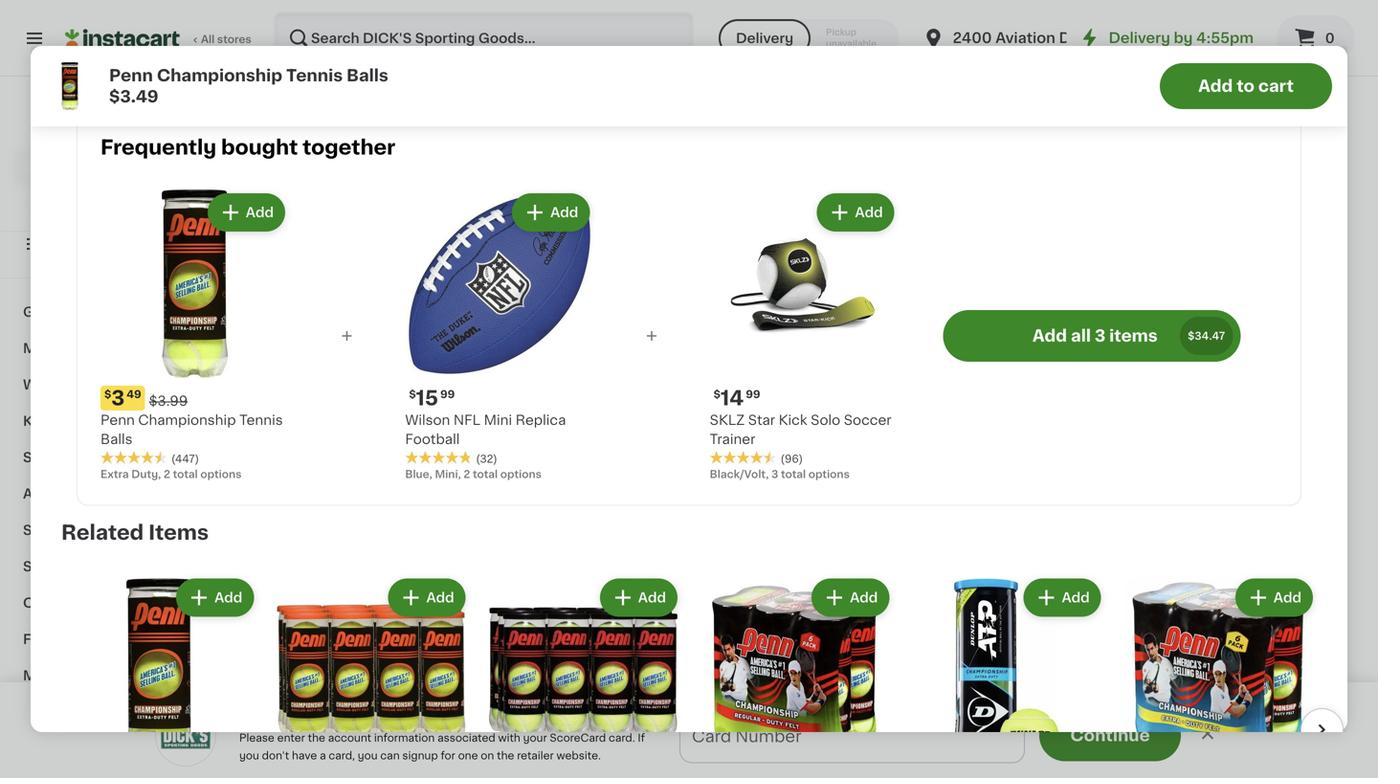 Task type: vqa. For each thing, say whether or not it's contained in the screenshot.
Men's
yes



Task type: locate. For each thing, give the bounding box(es) containing it.
1 horizontal spatial extra
[[287, 495, 316, 505]]

0 vertical spatial championship
[[157, 68, 283, 84]]

your inside '100% satisfaction guarantee place your order with peace of mind.'
[[1036, 49, 1066, 63]]

0 horizontal spatial sporting
[[94, 143, 154, 156]]

total down '(447)'
[[173, 469, 198, 480]]

women's up hyperdiamond
[[855, 439, 917, 452]]

satisfaction inside '100% satisfaction guarantee place your order with peace of mind.'
[[1068, 30, 1150, 44]]

$ up 'wilson'
[[409, 389, 416, 400]]

more inside button
[[1035, 739, 1064, 749]]

2 horizontal spatial &
[[430, 181, 447, 201]]

55 inside $ 55 99 $69.99 nike women's hyperdiamond 4 pro mcs softball cleats - black
[[832, 414, 859, 434]]

cushion inside nike dri-fit everyday plus cushion training crew socks
[[675, 57, 731, 71]]

with up retailer
[[498, 733, 521, 744]]

1 horizontal spatial guarantee
[[1153, 30, 1224, 44]]

$ 18 99
[[291, 13, 338, 33]]

2 horizontal spatial scorecard
[[550, 733, 606, 744]]

add inside button
[[1199, 78, 1234, 94]]

item carousel region
[[287, 172, 1341, 550], [287, 565, 1341, 779], [34, 567, 1345, 779]]

$18.99 original price: $45.00 element
[[287, 11, 450, 35]]

dri- right of
[[1211, 38, 1237, 52]]

dick's sporting goods link
[[41, 100, 203, 159]]

championship inside penn championship tennis balls $3.49
[[157, 68, 283, 84]]

dick's up (32)
[[465, 439, 513, 452]]

0 horizontal spatial training
[[734, 57, 787, 71]]

championship down $3.99
[[138, 414, 236, 427]]

2 gear from the top
[[72, 560, 106, 574]]

website.
[[557, 751, 601, 761]]

tennis inside $ 3 49 $3.99 penn championship tennis balls
[[239, 414, 283, 427]]

1 vertical spatial extra
[[287, 495, 316, 505]]

0 horizontal spatial goods
[[157, 143, 203, 156]]

0 horizontal spatial extra
[[101, 469, 129, 480]]

you down please
[[239, 751, 259, 761]]

sklz star kick solo soccer trainer
[[710, 414, 892, 446]]

satisfaction for 100% satisfaction guarantee place your order with peace of mind.
[[1068, 30, 1150, 44]]

3 fit from the left
[[1237, 38, 1257, 52]]

dick's up the shop
[[41, 143, 90, 156]]

0 vertical spatial extra
[[101, 469, 129, 480]]

instacart logo image
[[65, 27, 180, 50]]

guarantee inside '100% satisfaction guarantee place your order with peace of mind.'
[[1153, 30, 1224, 44]]

outdoors & recreation link
[[11, 585, 233, 621]]

sports for sports gear accessories
[[23, 560, 69, 574]]

penn inside penn championship tennis balls
[[287, 439, 322, 452]]

duty, down kids link on the left bottom of page
[[131, 469, 161, 480]]

all stores
[[201, 34, 252, 45]]

championship inside penn championship tennis balls
[[325, 439, 423, 452]]

& for health
[[77, 633, 88, 646]]

goods down '$11.99 original price: $12.99' element
[[578, 439, 623, 452]]

get
[[518, 736, 550, 752]]

delivery by 4:55pm
[[1109, 31, 1254, 45]]

0 horizontal spatial dick's
[[41, 143, 90, 156]]

account
[[328, 733, 372, 744]]

add inside "link"
[[54, 203, 76, 214]]

0 horizontal spatial 28
[[476, 13, 503, 33]]

volt/blk, 9 total options button
[[1000, 241, 1163, 531]]

socks down men's
[[521, 57, 561, 71]]

extra duty, 2 total options inside item carousel region
[[287, 495, 429, 505]]

satisfaction for 100% satisfaction guarantee
[[81, 184, 145, 195]]

(73)
[[714, 460, 735, 471]]

accessories up 'recreation'
[[109, 560, 194, 574]]

2 vertical spatial sports
[[23, 560, 69, 574]]

2 for $3.99
[[164, 469, 170, 480]]

1 horizontal spatial plus
[[1178, 57, 1206, 71]]

more left continue on the bottom of the page
[[1035, 739, 1064, 749]]

options right '9' at the bottom right of the page
[[1086, 495, 1127, 505]]

all stores link
[[65, 11, 253, 65]]

socks inside nike men's dri-fit quarter socks
[[521, 57, 561, 71]]

total inside button
[[1058, 495, 1083, 505]]

1 horizontal spatial shoes
[[1266, 458, 1308, 472]]

4 down blue, mini, 2 total options
[[501, 495, 509, 505]]

2 horizontal spatial 00
[[862, 14, 877, 24]]

total down (96)
[[781, 469, 806, 480]]

guarantee up of
[[1153, 30, 1224, 44]]

2 training from the left
[[1269, 57, 1322, 71]]

sklz
[[710, 414, 745, 427]]

more link
[[11, 658, 233, 694]]

hydration
[[23, 742, 92, 756]]

4 left pro
[[926, 458, 935, 472]]

extra inside "product" group
[[101, 469, 129, 480]]

1 vertical spatial black
[[822, 497, 858, 510]]

goods inside dick's sporting goods ball pump
[[578, 439, 623, 452]]

balls inside penn championship tennis balls
[[334, 458, 366, 472]]

women's inside calia women's shirred strapless bandeau
[[332, 38, 394, 52]]

1 vertical spatial 55
[[832, 414, 859, 434]]

delivery inside button
[[736, 32, 794, 45]]

cart
[[1259, 78, 1295, 94]]

to right '$10.00'
[[915, 736, 932, 752]]

2 right "mini,"
[[464, 469, 471, 480]]

gear down related
[[72, 560, 106, 574]]

duffel
[[1041, 57, 1083, 71]]

2 $ 28 00 from the left
[[647, 13, 698, 33]]

dri- left delivery button
[[677, 38, 702, 52]]

0 horizontal spatial 100%
[[49, 184, 78, 195]]

crew right cushioned
[[898, 57, 933, 71]]

satisfaction inside 100% satisfaction guarantee button
[[81, 184, 145, 195]]

(24)
[[358, 79, 379, 89]]

pump right ball at the left
[[493, 458, 533, 472]]

balls down 49
[[101, 433, 133, 446]]

total right '9' at the bottom right of the page
[[1058, 495, 1083, 505]]

- inside $ 55 99 $69.99 nike women's hyperdiamond 4 pro mcs softball cleats - black
[[960, 477, 966, 491]]

balls inside penn championship tennis balls $3.49
[[347, 68, 389, 84]]

1 vertical spatial penn
[[101, 414, 135, 427]]

0 horizontal spatial satisfaction
[[81, 184, 145, 195]]

cushioned
[[822, 57, 895, 71]]

for
[[441, 751, 456, 761]]

2 vertical spatial to
[[915, 736, 932, 752]]

3 dri- from the left
[[1211, 38, 1237, 52]]

99 inside $ 11 99
[[496, 415, 511, 425]]

Card Number text field
[[681, 710, 1025, 763]]

free
[[554, 736, 589, 752]]

fitness & health
[[23, 633, 137, 646]]

1 horizontal spatial pump
[[766, 439, 805, 452]]

2 inside item carousel region
[[350, 495, 357, 505]]

3 right lite
[[1207, 458, 1215, 472]]

3 right the next
[[734, 736, 745, 752]]

0 vertical spatial gear
[[72, 524, 106, 537]]

tennis
[[286, 68, 343, 84], [239, 414, 283, 427], [287, 458, 331, 472], [1219, 458, 1262, 472]]

0 vertical spatial with
[[1109, 49, 1137, 63]]

duty, inside item carousel region
[[318, 495, 348, 505]]

prices
[[142, 165, 176, 176]]

0 vertical spatial to
[[1238, 78, 1255, 94]]

$ inside '$ 15 99'
[[409, 389, 416, 400]]

dick's sporting goods logo image left please
[[155, 706, 216, 767]]

product group containing 3
[[101, 190, 289, 482]]

crew inside nike kids' everyday cushioned crew socks - black
[[898, 57, 933, 71]]

1 horizontal spatial satisfaction
[[1068, 30, 1150, 44]]

$ inside $ 11 99
[[469, 415, 476, 425]]

1 vertical spatial the
[[497, 751, 515, 761]]

100% for 100% satisfaction guarantee place your order with peace of mind.
[[1028, 30, 1065, 44]]

sports inside item carousel region
[[354, 181, 425, 201]]

2 cushion from the left
[[1210, 57, 1265, 71]]

satisfaction up again on the top of the page
[[81, 184, 145, 195]]

dick's inside dick's sporting goods ball pump
[[465, 439, 513, 452]]

$ left mini on the left of the page
[[469, 415, 476, 425]]

2 down penn championship tennis balls
[[350, 495, 357, 505]]

training inside "28 nike dri-fit everyday plus cushion training no-show socks"
[[1269, 57, 1322, 71]]

options down blue,
[[387, 495, 429, 505]]

0 horizontal spatial plus
[[644, 57, 672, 71]]

0 horizontal spatial scorecard
[[79, 203, 137, 214]]

99 right 15
[[441, 389, 455, 400]]

$ 28 00 up men's
[[469, 13, 520, 33]]

1 vertical spatial &
[[92, 597, 103, 610]]

socks
[[521, 57, 561, 71], [936, 57, 977, 71], [682, 77, 723, 90], [1244, 77, 1285, 90]]

quarter
[[465, 57, 517, 71]]

nike for nike men's dri-fit quarter socks
[[465, 38, 495, 52]]

dri- for nike
[[542, 38, 567, 52]]

99 inside '$ 18 99'
[[323, 14, 338, 24]]

& for recreation
[[92, 597, 103, 610]]

0 horizontal spatial on
[[481, 751, 494, 761]]

99 left "$69.99" on the bottom right of the page
[[861, 415, 876, 425]]

2 fit from the left
[[702, 38, 723, 52]]

- inside nike kids' everyday cushioned crew socks - black
[[822, 77, 828, 90]]

1 cushion from the left
[[675, 57, 731, 71]]

★★★★★
[[287, 76, 354, 89], [287, 76, 354, 89], [1178, 95, 1245, 108], [1178, 95, 1245, 108], [101, 451, 168, 465], [101, 451, 168, 465], [405, 451, 472, 465], [405, 451, 472, 465], [710, 451, 777, 465], [710, 451, 777, 465], [644, 457, 711, 471], [644, 457, 711, 471], [465, 477, 532, 490], [465, 477, 532, 490], [822, 496, 889, 509], [822, 496, 889, 509]]

place
[[995, 49, 1032, 63]]

close image
[[1199, 724, 1218, 744]]

$ up cushioned
[[825, 14, 832, 24]]

penn inside $ 3 49 $3.99 penn championship tennis balls
[[101, 414, 135, 427]]

1 horizontal spatial dri-
[[677, 38, 702, 52]]

championship inside $ 3 49 $3.99 penn championship tennis balls
[[138, 414, 236, 427]]

your down "dr"
[[1036, 49, 1066, 63]]

1 horizontal spatial dick's sporting goods logo image
[[155, 706, 216, 767]]

training inside nike dri-fit everyday plus cushion training crew socks
[[734, 57, 787, 71]]

dri- inside "28 nike dri-fit everyday plus cushion training no-show socks"
[[1211, 38, 1237, 52]]

0 horizontal spatial $ 28 00
[[469, 13, 520, 33]]

fit inside nike men's dri-fit quarter socks
[[567, 38, 588, 52]]

0 vertical spatial penn
[[109, 68, 153, 84]]

nike women's zoom lite 3 tennis shoes
[[1178, 439, 1315, 472]]

delivery
[[593, 736, 662, 752]]

championship for penn championship tennis balls
[[325, 439, 423, 452]]

of
[[1186, 49, 1200, 63]]

black/bronze, 9.5, medium/b, 20 total options
[[1178, 495, 1338, 520]]

dri-
[[542, 38, 567, 52], [677, 38, 702, 52], [1211, 38, 1237, 52]]

& left health
[[77, 633, 88, 646]]

$ 15 99
[[409, 388, 455, 408]]

0 horizontal spatial extra duty, 2 total options
[[101, 469, 242, 480]]

to left "save"
[[139, 203, 151, 214]]

18
[[298, 13, 321, 33]]

$11.99 original price: $12.99 element
[[465, 411, 628, 436]]

1 horizontal spatial &
[[92, 597, 103, 610]]

duty, for wilson nfl mini replica football
[[131, 469, 161, 480]]

fit inside "28 nike dri-fit everyday plus cushion training no-show socks"
[[1237, 38, 1257, 52]]

product group containing 14
[[710, 190, 899, 482]]

with down the 100% satisfaction guarantee link at the right top
[[1109, 49, 1137, 63]]

1 $ 28 00 from the left
[[469, 13, 520, 33]]

penn inside penn championship tennis balls $3.49
[[109, 68, 153, 84]]

0 vertical spatial &
[[430, 181, 447, 201]]

black, left l,
[[1178, 113, 1211, 124]]

1 fit from the left
[[567, 38, 588, 52]]

by
[[1175, 31, 1194, 45]]

2 horizontal spatial 28
[[1189, 13, 1216, 33]]

solo
[[811, 414, 841, 427]]

fit
[[567, 38, 588, 52], [702, 38, 723, 52], [1237, 38, 1257, 52]]

$ inside $ 3 49 $3.99 penn championship tennis balls
[[104, 389, 111, 400]]

activities
[[452, 181, 552, 201]]

women's left apparel
[[287, 574, 385, 594]]

2 28 from the left
[[654, 13, 681, 33]]

1 vertical spatial your
[[311, 712, 343, 725]]

nike inside "28 nike dri-fit everyday plus cushion training no-show socks"
[[1178, 38, 1208, 52]]

volt/blk, 9 total options
[[1000, 495, 1127, 505]]

None search field
[[274, 11, 694, 65]]

$ up sklz
[[714, 389, 721, 400]]

shoes down kids
[[23, 451, 66, 464]]

0 horizontal spatial black,
[[465, 495, 499, 505]]

peace
[[1141, 49, 1183, 63]]

lists
[[54, 237, 87, 251]]

2 vertical spatial 4
[[501, 495, 509, 505]]

outdoors
[[23, 597, 89, 610]]

championship down all stores
[[157, 68, 283, 84]]

a
[[320, 751, 326, 761]]

stores
[[217, 34, 252, 45]]

0 horizontal spatial 2
[[164, 469, 170, 480]]

gear for sports gear
[[72, 524, 106, 537]]

28 inside "28 nike dri-fit everyday plus cushion training no-show socks"
[[1189, 13, 1216, 33]]

1 horizontal spatial 4
[[926, 458, 935, 472]]

00 for dri-
[[683, 14, 698, 24]]

1 horizontal spatial training
[[1269, 57, 1322, 71]]

0 horizontal spatial 4
[[501, 495, 509, 505]]

everyday inside everyday store prices link
[[57, 165, 108, 176]]

black, down blue, mini, 2 total options
[[465, 495, 499, 505]]

add button
[[210, 195, 283, 230], [514, 195, 588, 230], [819, 195, 893, 230], [370, 247, 444, 281], [549, 247, 622, 281], [727, 247, 801, 281], [1261, 247, 1335, 281], [178, 581, 252, 615], [390, 581, 464, 615], [602, 581, 676, 615], [814, 581, 888, 615], [1026, 581, 1100, 615], [1238, 581, 1312, 615], [370, 640, 444, 674], [549, 640, 622, 674], [727, 640, 801, 674], [905, 640, 979, 674], [1083, 640, 1157, 674], [1261, 640, 1335, 674]]

guarantee inside button
[[147, 184, 203, 195]]

fit inside nike dri-fit everyday plus cushion training crew socks
[[702, 38, 723, 52]]

dri- inside nike men's dri-fit quarter socks
[[542, 38, 567, 52]]

sports gear link
[[11, 512, 233, 549]]

2 horizontal spatial with
[[1109, 49, 1137, 63]]

$
[[291, 14, 298, 24], [469, 14, 476, 24], [647, 14, 654, 24], [825, 14, 832, 24], [104, 389, 111, 400], [409, 389, 416, 400], [714, 389, 721, 400], [469, 415, 476, 425], [825, 415, 832, 425]]

treatment tracker modal dialog
[[249, 710, 1379, 779]]

1 vertical spatial satisfaction
[[81, 184, 145, 195]]

1 horizontal spatial extra duty, 2 total options
[[287, 495, 429, 505]]

1 vertical spatial extra duty, 2 total options
[[287, 495, 429, 505]]

dri- right men's
[[542, 38, 567, 52]]

99 inside $ 55 99 $69.99 nike women's hyperdiamond 4 pro mcs softball cleats - black
[[861, 415, 876, 425]]

1 vertical spatial dick's sporting goods logo image
[[155, 706, 216, 767]]

other sports & activities
[[287, 181, 552, 201]]

0 horizontal spatial crew
[[644, 77, 678, 90]]

sports up sports gear accessories
[[23, 524, 69, 537]]

$3.99
[[149, 395, 188, 408]]

options down $ 3 49 $3.99 penn championship tennis balls
[[200, 469, 242, 480]]

2 horizontal spatial fit
[[1237, 38, 1257, 52]]

nike men's dri-fit quarter socks
[[465, 38, 588, 71]]

0 horizontal spatial dick's sporting goods logo image
[[104, 100, 140, 136]]

extra duty, 2 total options inside "product" group
[[101, 469, 242, 480]]

1 gear from the top
[[72, 524, 106, 537]]

nike inside nike men's dri-fit quarter socks
[[465, 38, 495, 52]]

duty, down penn championship tennis balls
[[318, 495, 348, 505]]

99 right 14
[[746, 389, 761, 400]]

socks inside "28 nike dri-fit everyday plus cushion training no-show socks"
[[1244, 77, 1285, 90]]

penn for penn championship tennis balls $3.49
[[109, 68, 153, 84]]

99 for 18
[[323, 14, 338, 24]]

plus up no-
[[1178, 57, 1206, 71]]

mcs
[[822, 477, 854, 491]]

shirred
[[397, 38, 446, 52]]

2 plus from the left
[[1178, 57, 1206, 71]]

0 vertical spatial your
[[1036, 49, 1066, 63]]

0
[[1326, 32, 1336, 45]]

0 horizontal spatial shoes
[[23, 451, 66, 464]]

99 inside $ 14 99
[[746, 389, 761, 400]]

sales
[[23, 706, 60, 719]]

1 vertical spatial pump
[[493, 458, 533, 472]]

sports down together
[[354, 181, 425, 201]]

options inside "black/bronze, 9.5, medium/b, 20 total options"
[[1222, 510, 1263, 520]]

0 horizontal spatial to
[[139, 203, 151, 214]]

plus inside "28 nike dri-fit everyday plus cushion training no-show socks"
[[1178, 57, 1206, 71]]

penn
[[109, 68, 153, 84], [101, 414, 135, 427], [287, 439, 322, 452]]

balls down $45.00
[[347, 68, 389, 84]]

accessories up sports gear
[[23, 487, 108, 501]]

00 for men's
[[505, 14, 520, 24]]

2 00 from the left
[[683, 14, 698, 24]]

00
[[505, 14, 520, 24], [683, 14, 698, 24], [862, 14, 877, 24]]

socks up in
[[682, 77, 723, 90]]

28 up of
[[1189, 13, 1216, 33]]

delivery for delivery by 4:55pm
[[1109, 31, 1171, 45]]

women's down $45.00
[[332, 38, 394, 52]]

shoes link
[[11, 440, 233, 476]]

100%
[[1028, 30, 1065, 44], [49, 184, 78, 195]]

mini
[[484, 414, 513, 427]]

options down (381) at the top right
[[1263, 113, 1304, 124]]

1 horizontal spatial -
[[960, 477, 966, 491]]

2 dri- from the left
[[677, 38, 702, 52]]

nike inside nike women's zoom lite 3 tennis shoes
[[1178, 439, 1208, 452]]

next
[[692, 736, 730, 752]]

2 you from the left
[[358, 751, 378, 761]]

2 for 15
[[464, 469, 471, 480]]

1 horizontal spatial duty,
[[318, 495, 348, 505]]

women's
[[332, 38, 394, 52], [855, 439, 917, 452], [1211, 439, 1273, 452], [287, 574, 385, 594]]

3 00 from the left
[[862, 14, 877, 24]]

0 horizontal spatial fit
[[567, 38, 588, 52]]

2 vertical spatial penn
[[287, 439, 322, 452]]

satisfaction up order
[[1068, 30, 1150, 44]]

black, inside "product" group
[[465, 495, 499, 505]]

the up "a"
[[308, 733, 326, 744]]

sporting inside dick's sporting goods ball pump
[[517, 439, 574, 452]]

55 adidas defender iv large duffel bag
[[1000, 13, 1128, 71]]

0 vertical spatial scorecard
[[79, 203, 137, 214]]

0 vertical spatial sporting
[[94, 143, 154, 156]]

1 horizontal spatial with
[[498, 733, 521, 744]]

$ inside '$ 18 99'
[[291, 14, 298, 24]]

on left the next
[[666, 736, 688, 752]]

2 vertical spatial with
[[498, 733, 521, 744]]

fit up add to cart
[[1237, 38, 1257, 52]]

0 horizontal spatial pump
[[493, 458, 533, 472]]

1 horizontal spatial 100%
[[1028, 30, 1065, 44]]

9.5,
[[1256, 495, 1276, 505]]

2 vertical spatial scorecard
[[550, 733, 606, 744]]

0 vertical spatial sports
[[354, 181, 425, 201]]

$3.49 original price: $3.99 element up '(447)'
[[101, 386, 289, 411]]

$3.49
[[109, 89, 159, 105]]

1 training from the left
[[734, 57, 787, 71]]

3 right black/volt,
[[772, 469, 779, 480]]

fit right men's
[[567, 38, 588, 52]]

$ 14 99
[[714, 388, 761, 408]]

$3.49 original price: $3.99 element containing 3
[[101, 386, 289, 411]]

your up account in the bottom of the page
[[311, 712, 343, 725]]

3 inside treatment tracker modal dialog
[[734, 736, 745, 752]]

women's inside nike women's zoom lite 3 tennis shoes
[[1211, 439, 1273, 452]]

0 vertical spatial crew
[[898, 57, 933, 71]]

0 vertical spatial accessories
[[23, 487, 108, 501]]

3 inside $ 3 49 $3.99 penn championship tennis balls
[[111, 388, 125, 408]]

0 horizontal spatial dri-
[[542, 38, 567, 52]]

1 00 from the left
[[505, 14, 520, 24]]

1 horizontal spatial crew
[[898, 57, 933, 71]]

1 vertical spatial dick's
[[465, 439, 513, 452]]

product group
[[101, 190, 289, 482], [405, 190, 594, 482], [710, 190, 899, 482], [287, 241, 450, 508], [465, 241, 628, 508], [644, 241, 806, 473], [1178, 241, 1341, 523], [61, 575, 258, 779], [273, 575, 470, 779], [485, 575, 682, 779], [697, 575, 894, 779], [909, 575, 1106, 779], [1121, 575, 1318, 779], [287, 634, 450, 779], [465, 634, 628, 779], [644, 634, 806, 779], [822, 634, 984, 779], [1000, 634, 1163, 779], [1178, 634, 1341, 779]]

1 vertical spatial gear
[[72, 560, 106, 574]]

cushion up add to cart
[[1210, 57, 1265, 71]]

bike
[[696, 439, 725, 452]]

1 vertical spatial scorecard
[[346, 712, 422, 725]]

2 up "items"
[[164, 469, 170, 480]]

& inside 'link'
[[92, 597, 103, 610]]

tennis inside penn championship tennis balls
[[287, 458, 331, 472]]

0 vertical spatial extra duty, 2 total options
[[101, 469, 242, 480]]

0 horizontal spatial 00
[[505, 14, 520, 24]]

2 vertical spatial championship
[[325, 439, 423, 452]]

0 vertical spatial duty,
[[131, 469, 161, 480]]

99 right 11
[[496, 415, 511, 425]]

volt/blk,
[[1000, 495, 1046, 505]]

more up sales
[[23, 669, 59, 683]]

extra duty, 2 total options for charge bike floor pump
[[287, 495, 429, 505]]

pump inside dick's sporting goods ball pump
[[493, 458, 533, 472]]

2400 aviation dr button
[[923, 11, 1077, 65]]

$ up calia
[[291, 14, 298, 24]]

no-
[[1178, 77, 1203, 90]]

1 horizontal spatial fit
[[702, 38, 723, 52]]

sporting for dick's sporting goods
[[94, 143, 154, 156]]

0 horizontal spatial cushion
[[675, 57, 731, 71]]

your up retailer
[[523, 733, 547, 744]]

1 plus from the left
[[644, 57, 672, 71]]

the left retailer
[[497, 751, 515, 761]]

goods
[[157, 143, 203, 156], [578, 439, 623, 452]]

00 for kids'
[[862, 14, 877, 24]]

100% satisfaction guarantee link
[[1028, 27, 1224, 46]]

nike inside nike kids' everyday cushioned crew socks - black
[[822, 38, 852, 52]]

delivery left 24
[[736, 32, 794, 45]]

1 horizontal spatial $ 28 00
[[647, 13, 698, 33]]

women's inside $ 55 99 $69.99 nike women's hyperdiamond 4 pro mcs softball cleats - black
[[855, 439, 917, 452]]

shop link
[[11, 148, 233, 187]]

2 vertical spatial balls
[[334, 458, 366, 472]]

pump up (96)
[[766, 439, 805, 452]]

&
[[430, 181, 447, 201], [92, 597, 103, 610], [77, 633, 88, 646]]

extra down penn championship tennis balls
[[287, 495, 316, 505]]

0 vertical spatial guarantee
[[1153, 30, 1224, 44]]

women's down $39.98 original price: $69.99 element
[[1211, 439, 1273, 452]]

& down sports gear accessories
[[92, 597, 103, 610]]

dick's sporting goods logo image up dick's sporting goods
[[104, 100, 140, 136]]

socks down 2400
[[936, 57, 977, 71]]

cushion
[[675, 57, 731, 71], [1210, 57, 1265, 71]]

you left can
[[358, 751, 378, 761]]

1 you from the left
[[239, 751, 259, 761]]

dick's sporting goods logo image
[[104, 100, 140, 136], [155, 706, 216, 767]]

goods for dick's sporting goods
[[157, 143, 203, 156]]

55 up hyperdiamond
[[832, 414, 859, 434]]

1 horizontal spatial delivery
[[1109, 31, 1171, 45]]

extra down kids link on the left bottom of page
[[101, 469, 129, 480]]

11
[[476, 414, 494, 434]]

1 vertical spatial 100%
[[49, 184, 78, 195]]

2 horizontal spatial your
[[1036, 49, 1066, 63]]

plus up 'many'
[[644, 57, 672, 71]]

more for more button
[[1035, 739, 1064, 749]]

charge
[[644, 439, 693, 452]]

total down dick's sporting goods ball pump
[[511, 495, 536, 505]]

dr
[[1060, 31, 1077, 45]]

$ 28 00 for men's
[[469, 13, 520, 33]]

00 inside $ 24 00
[[862, 14, 877, 24]]

with up enter
[[277, 712, 307, 725]]

1 vertical spatial accessories
[[109, 560, 194, 574]]

black, 4 total options
[[465, 495, 580, 505]]

add scorecard to save link
[[54, 201, 190, 216]]

$ 28 00
[[469, 13, 520, 33], [647, 13, 698, 33]]

total down black/bronze,
[[1195, 510, 1219, 520]]

in
[[696, 132, 705, 143]]

1 vertical spatial more
[[1035, 739, 1064, 749]]

extra inside item carousel region
[[287, 495, 316, 505]]

100% inside 100% satisfaction guarantee button
[[49, 184, 78, 195]]

1 horizontal spatial your
[[523, 733, 547, 744]]

$3.49 original price: $3.99 element
[[101, 386, 289, 411], [287, 411, 450, 436]]

on inside treatment tracker modal dialog
[[666, 736, 688, 752]]

sporting down $12.99
[[517, 439, 574, 452]]

1 vertical spatial crew
[[644, 77, 678, 90]]

black inside nike kids' everyday cushioned crew socks - black
[[831, 77, 868, 90]]

& left activities
[[430, 181, 447, 201]]

55 up adidas on the top right
[[1011, 13, 1037, 33]]

extra for wilson nfl mini replica football
[[101, 469, 129, 480]]

& inside item carousel region
[[430, 181, 447, 201]]

00 up nike dri-fit everyday plus cushion training crew socks
[[683, 14, 698, 24]]

on inside save with your scorecard card! please enter the account information associated with your scorecard card. if you don't have a card, you can signup for one on the retailer website.
[[481, 751, 494, 761]]

duty, inside "product" group
[[131, 469, 161, 480]]

100% inside '100% satisfaction guarantee place your order with peace of mind.'
[[1028, 30, 1065, 44]]

hydration link
[[11, 731, 233, 767]]

- down pro
[[960, 477, 966, 491]]

signup
[[403, 751, 438, 761]]

1 28 from the left
[[476, 13, 503, 33]]

buy it again
[[54, 199, 135, 213]]

everyday inside nike kids' everyday cushioned crew socks - black
[[891, 38, 954, 52]]

3 28 from the left
[[1189, 13, 1216, 33]]

0 vertical spatial pump
[[766, 439, 805, 452]]

1 dri- from the left
[[542, 38, 567, 52]]



Task type: describe. For each thing, give the bounding box(es) containing it.
items
[[1110, 328, 1158, 344]]

black, for dick's sporting goods ball pump
[[465, 495, 499, 505]]

to inside "link"
[[139, 203, 151, 214]]

balls for penn championship tennis balls $3.49
[[347, 68, 389, 84]]

100% satisfaction guarantee place your order with peace of mind.
[[995, 30, 1241, 63]]

gifting
[[23, 305, 71, 319]]

balls for penn championship tennis balls
[[334, 458, 366, 472]]

28 nike dri-fit everyday plus cushion training no-show socks
[[1178, 13, 1323, 90]]

9
[[1048, 495, 1056, 505]]

product group containing 11
[[465, 241, 628, 508]]

save
[[239, 712, 274, 725]]

1 horizontal spatial scorecard
[[346, 712, 422, 725]]

total down penn championship tennis balls
[[360, 495, 385, 505]]

football
[[405, 433, 460, 446]]

penn championship tennis balls
[[287, 439, 423, 472]]

championship for penn championship tennis balls $3.49
[[157, 68, 283, 84]]

fit for 28
[[1237, 38, 1257, 52]]

apparel
[[390, 574, 473, 594]]

99 for 15
[[441, 389, 455, 400]]

dick's sporting goods logo image inside dick's sporting goods link
[[104, 100, 140, 136]]

total down (381) at the top right
[[1236, 113, 1261, 124]]

$ 24 00
[[825, 13, 877, 33]]

sports gear accessories link
[[11, 549, 233, 585]]

3 inside nike women's zoom lite 3 tennis shoes
[[1207, 458, 1215, 472]]

100% for 100% satisfaction guarantee
[[49, 184, 78, 195]]

dri- inside nike dri-fit everyday plus cushion training crew socks
[[677, 38, 702, 52]]

extra duty, 2 total options for wilson nfl mini replica football
[[101, 469, 242, 480]]

retailer
[[517, 751, 554, 761]]

nike for nike dri-fit everyday plus cushion training crew socks
[[644, 38, 673, 52]]

100% satisfaction guarantee
[[49, 184, 203, 195]]

bought
[[221, 137, 298, 158]]

$ up quarter
[[469, 14, 476, 24]]

replica
[[516, 414, 566, 427]]

items
[[149, 523, 209, 543]]

sports gear
[[23, 524, 106, 537]]

dick's for dick's sporting goods ball pump
[[465, 439, 513, 452]]

cleats
[[913, 477, 956, 491]]

many
[[663, 132, 693, 143]]

item carousel region containing women's apparel
[[287, 565, 1341, 779]]

information
[[374, 733, 435, 744]]

medium/b,
[[1279, 495, 1338, 505]]

goods for dick's sporting goods ball pump
[[578, 439, 623, 452]]

balls inside $ 3 49 $3.99 penn championship tennis balls
[[101, 433, 133, 446]]

socks inside nike dri-fit everyday plus cushion training crew socks
[[682, 77, 723, 90]]

extra for charge bike floor pump
[[287, 495, 316, 505]]

it
[[84, 199, 93, 213]]

health
[[91, 633, 137, 646]]

socks inside nike kids' everyday cushioned crew socks - black
[[936, 57, 977, 71]]

one
[[458, 751, 478, 761]]

aviation
[[996, 31, 1056, 45]]

mini,
[[435, 469, 461, 480]]

dick's for dick's sporting goods
[[41, 143, 90, 156]]

options up black, 4 total options at left
[[501, 469, 542, 480]]

show
[[1203, 77, 1240, 90]]

0 horizontal spatial the
[[308, 733, 326, 744]]

pro
[[938, 458, 961, 472]]

continue button
[[1040, 710, 1182, 762]]

$ inside $ 55 99 $69.99 nike women's hyperdiamond 4 pro mcs softball cleats - black
[[825, 415, 832, 425]]

more for 'more' link on the left of the page
[[23, 669, 59, 683]]

softball
[[858, 477, 910, 491]]

nike for nike women's zoom lite 3 tennis shoes
[[1178, 439, 1208, 452]]

ball
[[465, 458, 490, 472]]

enter
[[277, 733, 305, 744]]

0 horizontal spatial accessories
[[23, 487, 108, 501]]

everyday store prices link
[[57, 163, 187, 178]]

nike inside $ 55 99 $69.99 nike women's hyperdiamond 4 pro mcs softball cleats - black
[[822, 439, 852, 452]]

options down the sklz star kick solo soccer trainer
[[809, 469, 850, 480]]

28 for men's
[[476, 13, 503, 33]]

options inside button
[[1086, 495, 1127, 505]]

item carousel region containing other sports & activities
[[287, 172, 1341, 550]]

99 for 14
[[746, 389, 761, 400]]

plus inside nike dri-fit everyday plus cushion training crew socks
[[644, 57, 672, 71]]

add inside treatment tracker modal dialog
[[819, 736, 852, 752]]

(96)
[[781, 454, 803, 464]]

buy
[[54, 199, 81, 213]]

l,
[[1214, 113, 1223, 124]]

4 inside $ 55 99 $69.99 nike women's hyperdiamond 4 pro mcs softball cleats - black
[[926, 458, 935, 472]]

$ up nike dri-fit everyday plus cushion training crew socks
[[647, 14, 654, 24]]

kick
[[779, 414, 808, 427]]

0 horizontal spatial with
[[277, 712, 307, 725]]

to inside button
[[1238, 78, 1255, 94]]

men
[[23, 342, 53, 355]]

sports for sports gear
[[23, 524, 69, 537]]

1 horizontal spatial accessories
[[109, 560, 194, 574]]

14
[[721, 388, 744, 408]]

blue, mini, 2 total options
[[405, 469, 542, 480]]

calia
[[287, 38, 329, 52]]

1 horizontal spatial the
[[497, 751, 515, 761]]

$55.99 original price: $69.99 element
[[822, 411, 984, 436]]

99 for 11
[[496, 415, 511, 425]]

$39.98 original price: $69.99 element
[[1178, 411, 1341, 436]]

$34.47
[[1189, 331, 1226, 341]]

$10.00
[[856, 736, 911, 752]]

again
[[97, 199, 135, 213]]

associated
[[438, 733, 496, 744]]

$3.49 original price: $3.99 element for wilson
[[101, 386, 289, 411]]

$39.99 element
[[644, 411, 806, 436]]

card.
[[609, 733, 635, 744]]

99 for 55
[[861, 415, 876, 425]]

$ inside $ 24 00
[[825, 14, 832, 24]]

store
[[111, 165, 139, 176]]

all
[[201, 34, 215, 45]]

orders
[[749, 736, 805, 752]]

55 inside "55 adidas defender iv large duffel bag"
[[1011, 13, 1037, 33]]

guarantee for 100% satisfaction guarantee
[[147, 184, 203, 195]]

nike for nike kids' everyday cushioned crew socks - black
[[822, 38, 852, 52]]

save with your scorecard card! please enter the account information associated with your scorecard card. if you don't have a card, you can signup for one on the retailer website.
[[239, 712, 645, 761]]

floor
[[728, 439, 762, 452]]

women's apparel
[[287, 574, 473, 594]]

28 for dri-
[[654, 13, 681, 33]]

(72)
[[893, 498, 913, 509]]

to inside treatment tracker modal dialog
[[915, 736, 932, 752]]

product group containing 15
[[405, 190, 594, 482]]

total down (32)
[[473, 469, 498, 480]]

0 vertical spatial 4
[[1226, 113, 1233, 124]]

shoes inside nike women's zoom lite 3 tennis shoes
[[1266, 458, 1308, 472]]

gear for sports gear accessories
[[72, 560, 106, 574]]

with inside '100% satisfaction guarantee place your order with peace of mind.'
[[1109, 49, 1137, 63]]

can
[[381, 751, 400, 761]]

hyperdiamond
[[822, 458, 922, 472]]

frequently bought together
[[101, 137, 396, 158]]

(381)
[[1249, 98, 1275, 108]]

don't
[[262, 751, 289, 761]]

iv
[[1115, 38, 1128, 52]]

accessories link
[[11, 476, 233, 512]]

2400
[[953, 31, 993, 45]]

$ 11 99
[[469, 414, 511, 434]]

everyday inside "28 nike dri-fit everyday plus cushion training no-show socks"
[[1260, 38, 1323, 52]]

buy it again link
[[11, 187, 233, 225]]

20
[[1178, 510, 1192, 520]]

2 vertical spatial your
[[523, 733, 547, 744]]

service type group
[[719, 19, 900, 57]]

3 right all
[[1095, 328, 1106, 344]]

nike dri-fit everyday plus cushion training crew socks
[[644, 38, 789, 90]]

delivery for delivery
[[736, 32, 794, 45]]

gifting link
[[11, 294, 233, 330]]

star
[[749, 414, 776, 427]]

$3.49 original price: $3.99 element for charge
[[287, 411, 450, 436]]

item carousel region containing add
[[34, 567, 1345, 779]]

tennis inside nike women's zoom lite 3 tennis shoes
[[1219, 458, 1262, 472]]

sporting for dick's sporting goods ball pump
[[517, 439, 574, 452]]

more button
[[1012, 729, 1087, 759]]

scorecard inside add scorecard to save "link"
[[79, 203, 137, 214]]

guarantee for 100% satisfaction guarantee place your order with peace of mind.
[[1153, 30, 1224, 44]]

zoom
[[1276, 439, 1315, 452]]

$ inside $ 14 99
[[714, 389, 721, 400]]

$ 28 00 for dri-
[[647, 13, 698, 33]]

lite
[[1178, 458, 1203, 472]]

order
[[1070, 49, 1105, 63]]

duty, for charge bike floor pump
[[318, 495, 348, 505]]

dri- for 28
[[1211, 38, 1237, 52]]

frequently
[[101, 137, 217, 158]]

bag
[[1086, 57, 1112, 71]]

blue,
[[405, 469, 433, 480]]

penn for penn championship tennis balls
[[287, 439, 322, 452]]

dick's sporting goods
[[41, 143, 203, 156]]

other
[[287, 181, 349, 201]]

black inside $ 55 99 $69.99 nike women's hyperdiamond 4 pro mcs softball cleats - black
[[822, 497, 858, 510]]

fit for nike
[[567, 38, 588, 52]]

delivery by 4:55pm link
[[1079, 27, 1254, 50]]

total inside "black/bronze, 9.5, medium/b, 20 total options"
[[1195, 510, 1219, 520]]

tennis inside penn championship tennis balls $3.49
[[286, 68, 343, 84]]

black, for nike dri-fit everyday plus cushion training no-show socks
[[1178, 113, 1211, 124]]

save
[[153, 203, 178, 214]]

cushion inside "28 nike dri-fit everyday plus cushion training no-show socks"
[[1210, 57, 1265, 71]]

crew inside nike dri-fit everyday plus cushion training crew socks
[[644, 77, 678, 90]]

options down dick's sporting goods ball pump
[[539, 495, 580, 505]]

add to cart button
[[1161, 63, 1333, 109]]

have
[[292, 751, 317, 761]]

15
[[416, 388, 439, 408]]

everyday inside nike dri-fit everyday plus cushion training crew socks
[[726, 38, 789, 52]]



